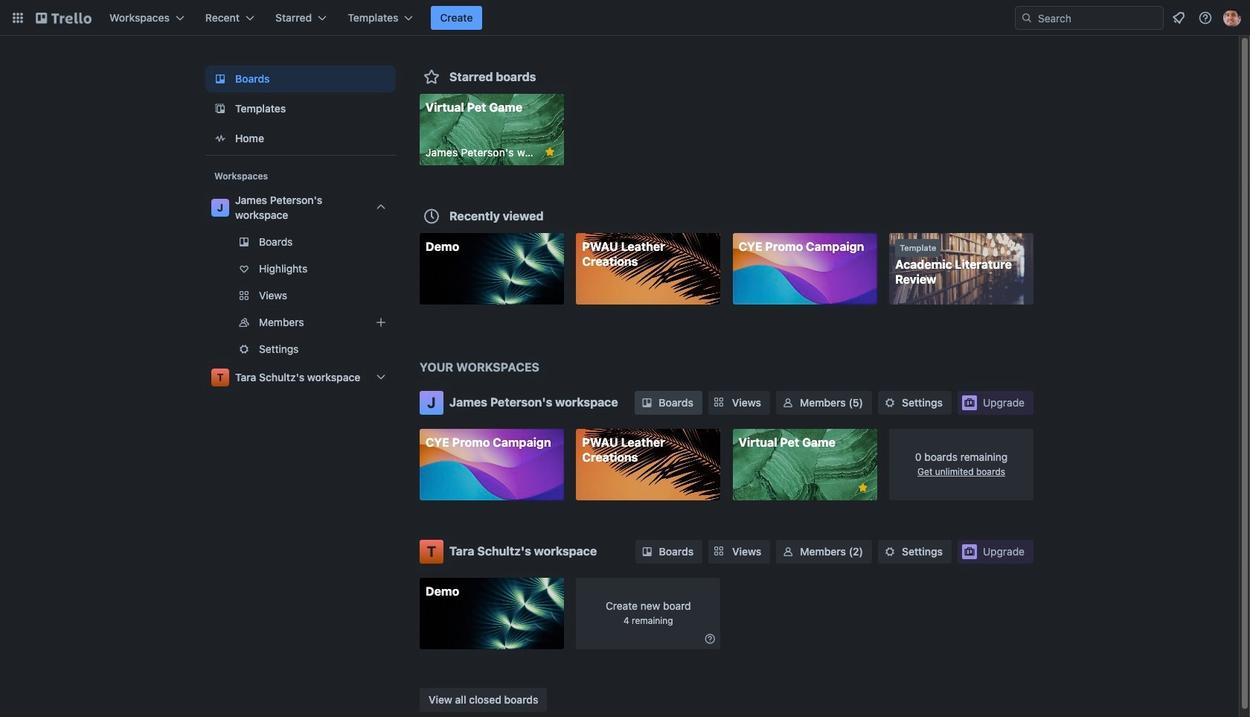Task type: describe. For each thing, give the bounding box(es) containing it.
1 horizontal spatial sm image
[[781, 544, 796, 559]]

2 horizontal spatial sm image
[[883, 544, 898, 559]]

Search field
[[1016, 6, 1165, 30]]

template board image
[[211, 100, 229, 118]]

home image
[[211, 130, 229, 147]]

open information menu image
[[1199, 10, 1214, 25]]

board image
[[211, 70, 229, 88]]

switch to… image
[[10, 10, 25, 25]]

add image
[[372, 313, 390, 331]]

click to unstar this board. it will be removed from your starred list. image
[[543, 145, 557, 159]]



Task type: locate. For each thing, give the bounding box(es) containing it.
sm image
[[781, 544, 796, 559], [883, 544, 898, 559], [703, 631, 718, 646]]

click to unstar this board. it will be removed from your starred list. image
[[857, 481, 870, 494]]

search image
[[1022, 12, 1033, 24]]

primary element
[[0, 0, 1251, 36]]

0 horizontal spatial sm image
[[703, 631, 718, 646]]

back to home image
[[36, 6, 92, 30]]

0 notifications image
[[1170, 9, 1188, 27]]

sm image
[[640, 395, 655, 410], [781, 395, 796, 410], [883, 395, 898, 410], [640, 544, 655, 559]]

james peterson (jamespeterson93) image
[[1224, 9, 1242, 27]]



Task type: vqa. For each thing, say whether or not it's contained in the screenshot.
organizationdetailform Element
no



